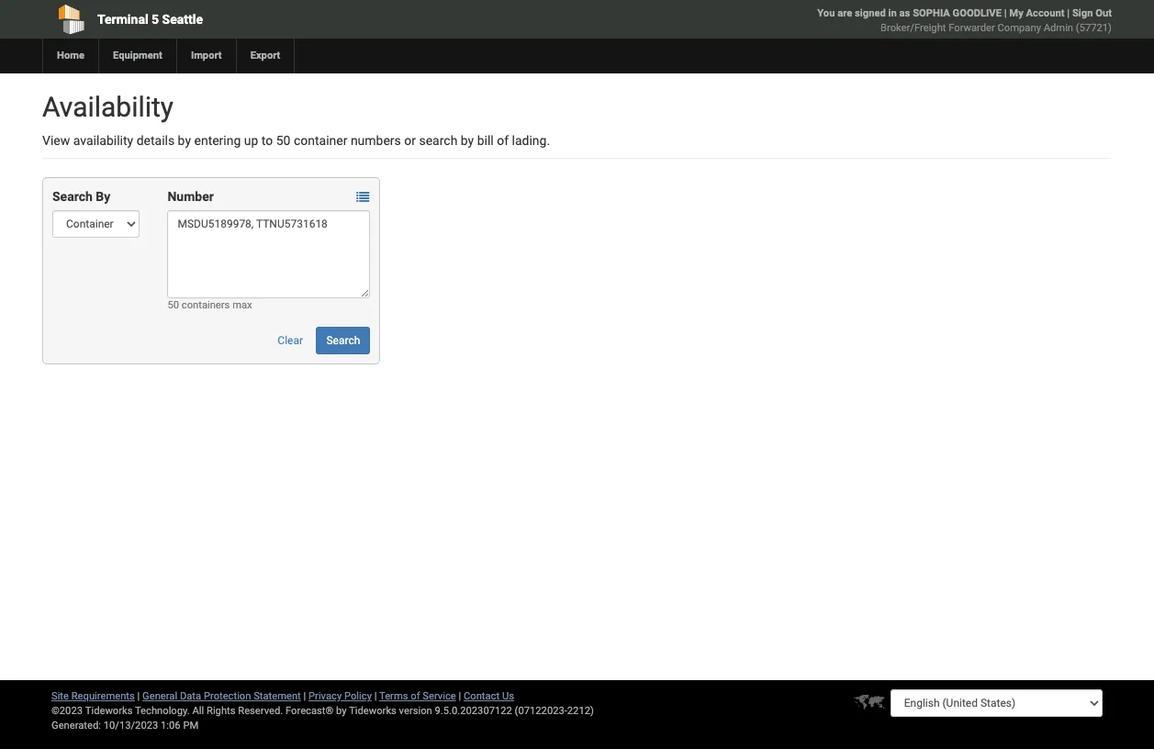 Task type: describe. For each thing, give the bounding box(es) containing it.
terminal 5 seattle link
[[42, 0, 472, 39]]

0 horizontal spatial by
[[178, 133, 191, 148]]

9.5.0.202307122
[[435, 705, 512, 717]]

general
[[142, 690, 177, 702]]

of inside "site requirements | general data protection statement | privacy policy | terms of service | contact us ©2023 tideworks technology. all rights reserved. forecast® by tideworks version 9.5.0.202307122 (07122023-2212) generated: 10/13/2023 1:06 pm"
[[411, 690, 420, 702]]

admin
[[1044, 22, 1073, 34]]

clear button
[[267, 327, 313, 354]]

signed
[[855, 7, 886, 19]]

search by
[[52, 189, 110, 204]]

| up 9.5.0.202307122
[[459, 690, 461, 702]]

tideworks
[[349, 705, 396, 717]]

view
[[42, 133, 70, 148]]

seattle
[[162, 12, 203, 27]]

home link
[[42, 39, 98, 73]]

you
[[817, 7, 835, 19]]

max
[[232, 299, 252, 311]]

forecast®
[[286, 705, 334, 717]]

bill
[[477, 133, 494, 148]]

5
[[152, 12, 159, 27]]

my account link
[[1009, 7, 1065, 19]]

to
[[262, 133, 273, 148]]

container
[[294, 133, 347, 148]]

reserved.
[[238, 705, 283, 717]]

data
[[180, 690, 201, 702]]

contact
[[464, 690, 500, 702]]

or
[[404, 133, 416, 148]]

forwarder
[[949, 22, 995, 34]]

50 containers max
[[167, 299, 252, 311]]

export link
[[236, 39, 294, 73]]

equipment
[[113, 50, 162, 62]]

site
[[51, 690, 69, 702]]

contact us link
[[464, 690, 514, 702]]

all
[[192, 705, 204, 717]]

2 horizontal spatial by
[[461, 133, 474, 148]]

10/13/2023
[[103, 720, 158, 732]]

us
[[502, 690, 514, 702]]

| left general
[[137, 690, 140, 702]]

site requirements link
[[51, 690, 135, 702]]

out
[[1095, 7, 1112, 19]]

as
[[899, 7, 910, 19]]

import link
[[176, 39, 236, 73]]

search button
[[316, 327, 370, 354]]

in
[[888, 7, 897, 19]]

search for search by
[[52, 189, 93, 204]]

account
[[1026, 7, 1065, 19]]

goodlive
[[953, 7, 1002, 19]]

(57721)
[[1076, 22, 1112, 34]]

are
[[837, 7, 852, 19]]

©2023 tideworks
[[51, 705, 133, 717]]

number
[[167, 189, 214, 204]]

availability
[[42, 91, 174, 123]]

search for search
[[326, 334, 360, 347]]

rights
[[207, 705, 235, 717]]

terms
[[379, 690, 408, 702]]

details
[[136, 133, 175, 148]]

company
[[998, 22, 1041, 34]]

by
[[96, 189, 110, 204]]

requirements
[[71, 690, 135, 702]]

clear
[[278, 334, 303, 347]]



Task type: locate. For each thing, give the bounding box(es) containing it.
0 horizontal spatial of
[[411, 690, 420, 702]]

of right bill
[[497, 133, 509, 148]]

up
[[244, 133, 258, 148]]

technology.
[[135, 705, 190, 717]]

of up "version"
[[411, 690, 420, 702]]

service
[[423, 690, 456, 702]]

generated:
[[51, 720, 101, 732]]

50
[[276, 133, 291, 148], [167, 299, 179, 311]]

0 vertical spatial 50
[[276, 133, 291, 148]]

sophia
[[913, 7, 950, 19]]

1 vertical spatial 50
[[167, 299, 179, 311]]

| left sign
[[1067, 7, 1070, 19]]

| up forecast®
[[303, 690, 306, 702]]

lading.
[[512, 133, 550, 148]]

by right "details"
[[178, 133, 191, 148]]

search
[[419, 133, 458, 148]]

terms of service link
[[379, 690, 456, 702]]

by inside "site requirements | general data protection statement | privacy policy | terms of service | contact us ©2023 tideworks technology. all rights reserved. forecast® by tideworks version 9.5.0.202307122 (07122023-2212) generated: 10/13/2023 1:06 pm"
[[336, 705, 347, 717]]

pm
[[183, 720, 199, 732]]

privacy policy link
[[309, 690, 372, 702]]

terminal
[[97, 12, 148, 27]]

entering
[[194, 133, 241, 148]]

0 horizontal spatial 50
[[167, 299, 179, 311]]

by
[[178, 133, 191, 148], [461, 133, 474, 148], [336, 705, 347, 717]]

equipment link
[[98, 39, 176, 73]]

| up tideworks
[[374, 690, 377, 702]]

import
[[191, 50, 222, 62]]

0 vertical spatial search
[[52, 189, 93, 204]]

1:06
[[161, 720, 181, 732]]

search right clear
[[326, 334, 360, 347]]

of
[[497, 133, 509, 148], [411, 690, 420, 702]]

show list image
[[357, 191, 369, 204]]

| left my at top
[[1004, 7, 1007, 19]]

privacy
[[309, 690, 342, 702]]

policy
[[344, 690, 372, 702]]

terminal 5 seattle
[[97, 12, 203, 27]]

search
[[52, 189, 93, 204], [326, 334, 360, 347]]

1 vertical spatial of
[[411, 690, 420, 702]]

0 horizontal spatial search
[[52, 189, 93, 204]]

broker/freight
[[880, 22, 946, 34]]

1 horizontal spatial by
[[336, 705, 347, 717]]

home
[[57, 50, 84, 62]]

2212)
[[567, 705, 594, 717]]

1 horizontal spatial 50
[[276, 133, 291, 148]]

by left bill
[[461, 133, 474, 148]]

view availability details by entering up to 50 container numbers or search by bill of lading.
[[42, 133, 550, 148]]

general data protection statement link
[[142, 690, 301, 702]]

1 horizontal spatial search
[[326, 334, 360, 347]]

0 vertical spatial of
[[497, 133, 509, 148]]

numbers
[[351, 133, 401, 148]]

availability
[[73, 133, 133, 148]]

containers
[[182, 299, 230, 311]]

search left by
[[52, 189, 93, 204]]

sign out link
[[1072, 7, 1112, 19]]

1 vertical spatial search
[[326, 334, 360, 347]]

site requirements | general data protection statement | privacy policy | terms of service | contact us ©2023 tideworks technology. all rights reserved. forecast® by tideworks version 9.5.0.202307122 (07122023-2212) generated: 10/13/2023 1:06 pm
[[51, 690, 594, 732]]

|
[[1004, 7, 1007, 19], [1067, 7, 1070, 19], [137, 690, 140, 702], [303, 690, 306, 702], [374, 690, 377, 702], [459, 690, 461, 702]]

1 horizontal spatial of
[[497, 133, 509, 148]]

Number text field
[[167, 210, 370, 298]]

by down "privacy policy" link
[[336, 705, 347, 717]]

statement
[[254, 690, 301, 702]]

export
[[250, 50, 280, 62]]

protection
[[204, 690, 251, 702]]

50 right to
[[276, 133, 291, 148]]

sign
[[1072, 7, 1093, 19]]

(07122023-
[[515, 705, 567, 717]]

search inside button
[[326, 334, 360, 347]]

50 left containers on the top
[[167, 299, 179, 311]]

version
[[399, 705, 432, 717]]

you are signed in as sophia goodlive | my account | sign out broker/freight forwarder company admin (57721)
[[817, 7, 1112, 34]]

my
[[1009, 7, 1023, 19]]



Task type: vqa. For each thing, say whether or not it's contained in the screenshot.
Site Requirements link
yes



